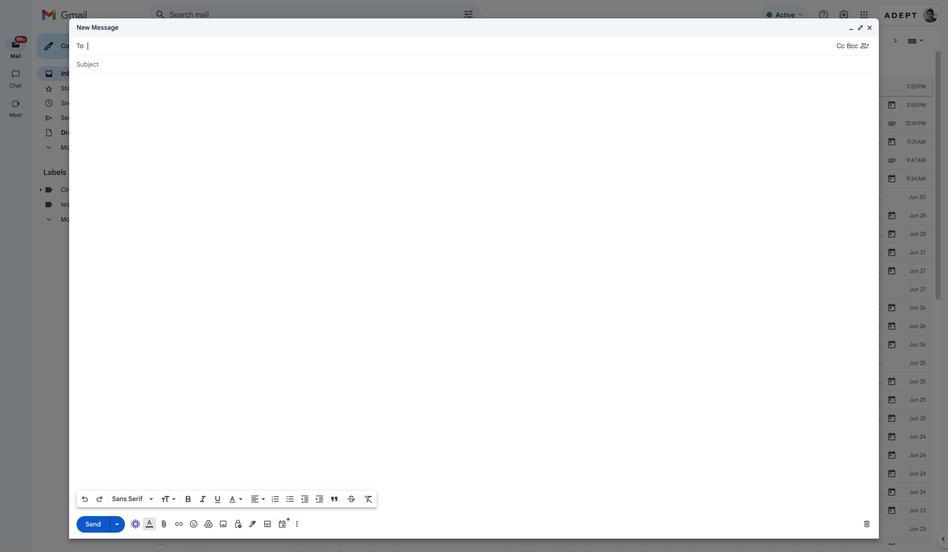 Task type: locate. For each thing, give the bounding box(es) containing it.
heading
[[0, 53, 31, 60], [0, 82, 31, 90], [0, 112, 31, 119], [43, 168, 131, 177]]

more options image
[[294, 520, 300, 529]]

dialog
[[69, 18, 880, 540]]

8 row from the top
[[150, 207, 934, 225]]

6 row from the top
[[150, 170, 934, 188]]

primary tab
[[150, 52, 265, 78]]

26 row from the top
[[150, 539, 934, 553]]

row
[[150, 78, 934, 96], [150, 96, 934, 114], [150, 114, 934, 133], [150, 133, 934, 151], [150, 151, 934, 170], [150, 170, 934, 188], [150, 188, 934, 207], [150, 207, 934, 225], [150, 225, 934, 244], [150, 244, 934, 262], [150, 262, 934, 281], [150, 281, 934, 299], [150, 299, 934, 318], [150, 318, 934, 336], [150, 336, 934, 354], [150, 354, 934, 373], [150, 373, 934, 391], [150, 391, 934, 410], [150, 410, 934, 428], [150, 428, 934, 447], [150, 447, 934, 465], [150, 465, 934, 484], [150, 484, 934, 502], [150, 502, 934, 521], [150, 521, 934, 539], [150, 539, 934, 553]]

tab list
[[150, 52, 934, 78]]

formatting options toolbar
[[77, 492, 377, 508]]

Subject field
[[77, 60, 872, 69]]

mail, 870 unread messages image
[[11, 38, 26, 47]]

insert emoji ‪(⌘⇧2)‬ image
[[189, 520, 198, 529]]

11 row from the top
[[150, 262, 934, 281]]

select a layout image
[[263, 520, 272, 529]]

navigation
[[0, 30, 32, 553]]

indent more ‪(⌘])‬ image
[[315, 495, 324, 504]]

insert photo image
[[219, 520, 228, 529]]

main content
[[150, 52, 934, 553]]

gmail image
[[42, 6, 92, 24]]

Search mail search field
[[150, 4, 482, 26]]

remove formatting ‪(⌘\)‬ image
[[364, 495, 373, 504]]

20 row from the top
[[150, 428, 934, 447]]

underline ‪(⌘u)‬ image
[[213, 496, 222, 505]]

22 row from the top
[[150, 465, 934, 484]]

2 row from the top
[[150, 96, 934, 114]]

1 row from the top
[[150, 78, 934, 96]]

4 row from the top
[[150, 133, 934, 151]]

undo ‪(⌘z)‬ image
[[80, 495, 90, 504]]

option
[[110, 495, 148, 504]]

search mail image
[[152, 6, 169, 23]]

promotions tab
[[266, 52, 383, 78]]

strikethrough ‪(⌘⇧x)‬ image
[[347, 495, 356, 504]]

toggle confidential mode image
[[234, 520, 243, 529]]

insert link ‪(⌘k)‬ image
[[174, 520, 184, 529]]

sat, jun 22, 2024, 5:07 pm element
[[910, 544, 927, 553]]

10 row from the top
[[150, 244, 934, 262]]

15 row from the top
[[150, 336, 934, 354]]

updates, one new message, tab
[[383, 52, 499, 78]]

numbered list ‪(⌘⇧7)‬ image
[[271, 495, 280, 504]]

25 row from the top
[[150, 521, 934, 539]]

24 row from the top
[[150, 502, 934, 521]]

23 row from the top
[[150, 484, 934, 502]]

To recipients text field
[[88, 38, 837, 54]]



Task type: describe. For each thing, give the bounding box(es) containing it.
attach files image
[[160, 520, 169, 529]]

16 row from the top
[[150, 354, 934, 373]]

bulleted list ‪(⌘⇧8)‬ image
[[286, 495, 295, 504]]

close image
[[867, 24, 874, 31]]

older image
[[892, 36, 901, 45]]

13 row from the top
[[150, 299, 934, 318]]

5 row from the top
[[150, 151, 934, 170]]

insert files using drive image
[[204, 520, 213, 529]]

18 row from the top
[[150, 391, 934, 410]]

21 row from the top
[[150, 447, 934, 465]]

12 row from the top
[[150, 281, 934, 299]]

indent less ‪(⌘[)‬ image
[[300, 495, 310, 504]]

pop out image
[[857, 24, 865, 31]]

refresh image
[[185, 36, 194, 45]]

3 row from the top
[[150, 114, 934, 133]]

14 row from the top
[[150, 318, 934, 336]]

insert signature image
[[248, 520, 258, 529]]

9 row from the top
[[150, 225, 934, 244]]

19 row from the top
[[150, 410, 934, 428]]

bold ‪(⌘b)‬ image
[[184, 495, 193, 504]]

minimize image
[[848, 24, 856, 31]]

advanced search options image
[[460, 5, 478, 24]]

set up a time to meet image
[[278, 520, 287, 529]]

more send options image
[[113, 520, 122, 530]]

discard draft ‪(⌘⇧d)‬ image
[[863, 520, 872, 529]]

redo ‪(⌘y)‬ image
[[95, 495, 104, 504]]

italic ‪(⌘i)‬ image
[[198, 495, 208, 504]]

17 row from the top
[[150, 373, 934, 391]]

7 row from the top
[[150, 188, 934, 207]]

Message Body text field
[[77, 78, 872, 489]]

option inside formatting options toolbar
[[110, 495, 148, 504]]

quote ‪(⌘⇧9)‬ image
[[330, 495, 339, 504]]



Task type: vqa. For each thing, say whether or not it's contained in the screenshot.
"row"
yes



